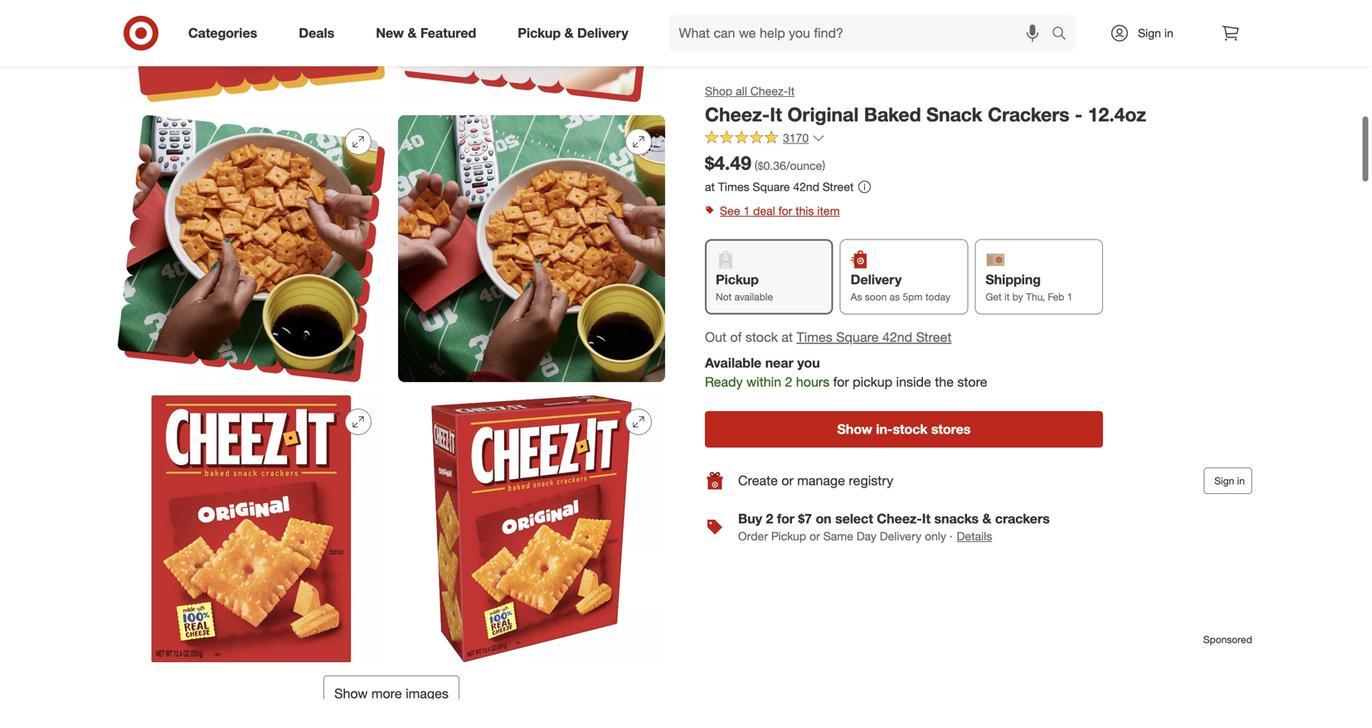 Task type: locate. For each thing, give the bounding box(es) containing it.
at down $4.49
[[705, 180, 715, 194]]

0 horizontal spatial times
[[718, 180, 750, 194]]

What can we help you find? suggestions appear below search field
[[669, 15, 1056, 51]]

create
[[738, 473, 778, 489]]

stock left the stores
[[893, 421, 928, 438]]

0 vertical spatial stock
[[746, 329, 778, 346]]

sign
[[1138, 26, 1161, 40], [1215, 475, 1235, 487]]

today
[[926, 291, 951, 303]]

deals
[[299, 25, 334, 41]]

for left $7
[[777, 511, 795, 527]]

0 vertical spatial sign in
[[1138, 26, 1174, 40]]

1 vertical spatial it
[[770, 103, 782, 126]]

1 vertical spatial in
[[1237, 475, 1245, 487]]

sign in button
[[1204, 468, 1253, 494]]

available near you ready within 2 hours for pickup inside the store
[[705, 355, 988, 390]]

0 vertical spatial delivery
[[577, 25, 628, 41]]

1 horizontal spatial or
[[810, 529, 820, 544]]

12.4oz
[[1088, 103, 1146, 126]]

pickup
[[518, 25, 561, 41], [716, 272, 759, 288], [771, 529, 806, 544]]

0 horizontal spatial in
[[1165, 26, 1174, 40]]

1 vertical spatial delivery
[[851, 272, 902, 288]]

show in-stock stores
[[837, 421, 971, 438]]

times
[[718, 180, 750, 194], [797, 329, 833, 346]]

1 vertical spatial stock
[[893, 421, 928, 438]]

1 vertical spatial or
[[810, 529, 820, 544]]

2 vertical spatial it
[[922, 511, 931, 527]]

images
[[406, 684, 449, 700]]

cheez- down all
[[705, 103, 770, 126]]

pickup for not
[[716, 272, 759, 288]]

sponsored
[[1203, 634, 1253, 646]]

0 horizontal spatial sign in
[[1138, 26, 1174, 40]]

1
[[744, 204, 750, 218], [1067, 291, 1073, 303]]

stock right of
[[746, 329, 778, 346]]

1 vertical spatial pickup
[[716, 272, 759, 288]]

1 horizontal spatial it
[[788, 84, 795, 98]]

search button
[[1044, 15, 1084, 55]]

1 horizontal spatial 2
[[785, 374, 793, 390]]

0 vertical spatial or
[[782, 473, 794, 489]]

street down )
[[823, 180, 854, 194]]

0 vertical spatial times
[[718, 180, 750, 194]]

1 right see
[[744, 204, 750, 218]]

buy 2 for $7 on select cheez-it snacks & crackers order pickup or same day delivery only ∙ details
[[738, 511, 1050, 544]]

0 vertical spatial square
[[753, 180, 790, 194]]

0 horizontal spatial 2
[[766, 511, 773, 527]]

at
[[705, 180, 715, 194], [782, 329, 793, 346]]

42nd down as on the right top of page
[[883, 329, 913, 346]]

new & featured
[[376, 25, 476, 41]]

1 vertical spatial 2
[[766, 511, 773, 527]]

1 vertical spatial 1
[[1067, 291, 1073, 303]]

1 horizontal spatial pickup
[[716, 272, 759, 288]]

2 horizontal spatial it
[[922, 511, 931, 527]]

details button
[[956, 528, 993, 546]]

∙
[[950, 529, 953, 544]]

in
[[1165, 26, 1174, 40], [1237, 475, 1245, 487]]

square up available near you ready within 2 hours for pickup inside the store
[[836, 329, 879, 346]]

stock inside button
[[893, 421, 928, 438]]

0 horizontal spatial it
[[770, 103, 782, 126]]

at up the near
[[782, 329, 793, 346]]

1 right feb
[[1067, 291, 1073, 303]]

2
[[785, 374, 793, 390], [766, 511, 773, 527]]

street
[[823, 180, 854, 194], [916, 329, 952, 346]]

1 horizontal spatial at
[[782, 329, 793, 346]]

1 horizontal spatial stock
[[893, 421, 928, 438]]

for right the hours
[[833, 374, 849, 390]]

0 horizontal spatial square
[[753, 180, 790, 194]]

or down the on
[[810, 529, 820, 544]]

1 horizontal spatial sign in
[[1215, 475, 1245, 487]]

2 vertical spatial for
[[777, 511, 795, 527]]

baked
[[864, 103, 921, 126]]

cheez-it original baked snack crackers - 12.4oz, 3 of 15 image
[[118, 0, 385, 100]]

times up you
[[797, 329, 833, 346]]

42nd down /ounce
[[793, 180, 820, 194]]

for left this
[[779, 204, 792, 218]]

2 horizontal spatial &
[[983, 511, 992, 527]]

shipping
[[986, 272, 1041, 288]]

show left in-
[[837, 421, 873, 438]]

it up 3170 link
[[770, 103, 782, 126]]

1 vertical spatial at
[[782, 329, 793, 346]]

1 horizontal spatial sign
[[1215, 475, 1235, 487]]

1 horizontal spatial 1
[[1067, 291, 1073, 303]]

all
[[736, 84, 747, 98]]

pickup & delivery
[[518, 25, 628, 41]]

registry
[[849, 473, 893, 489]]

1 vertical spatial sign
[[1215, 475, 1235, 487]]

cheez-it original baked snack crackers - 12.4oz, 7 of 15 image
[[118, 393, 385, 660]]

show in-stock stores button
[[705, 412, 1103, 448]]

0 vertical spatial 2
[[785, 374, 793, 390]]

near
[[765, 355, 794, 371]]

feb
[[1048, 291, 1065, 303]]

or
[[782, 473, 794, 489], [810, 529, 820, 544]]

pickup inside pickup not available
[[716, 272, 759, 288]]

square
[[753, 180, 790, 194], [836, 329, 879, 346]]

store
[[958, 374, 988, 390]]

cheez- right all
[[750, 84, 788, 98]]

1 vertical spatial show
[[334, 684, 368, 700]]

2 vertical spatial delivery
[[880, 529, 922, 544]]

not
[[716, 291, 732, 303]]

delivery inside delivery as soon as 5pm today
[[851, 272, 902, 288]]

2 inside available near you ready within 2 hours for pickup inside the store
[[785, 374, 793, 390]]

buy
[[738, 511, 762, 527]]

0 vertical spatial sign
[[1138, 26, 1161, 40]]

pickup inside buy 2 for $7 on select cheez-it snacks & crackers order pickup or same day delivery only ∙ details
[[771, 529, 806, 544]]

details
[[957, 529, 992, 544]]

deal
[[753, 204, 775, 218]]

2 down the near
[[785, 374, 793, 390]]

featured
[[420, 25, 476, 41]]

get
[[986, 291, 1002, 303]]

0 horizontal spatial stock
[[746, 329, 778, 346]]

create or manage registry
[[738, 473, 893, 489]]

it up only
[[922, 511, 931, 527]]

1 vertical spatial square
[[836, 329, 879, 346]]

for
[[779, 204, 792, 218], [833, 374, 849, 390], [777, 511, 795, 527]]

on
[[816, 511, 832, 527]]

0 horizontal spatial pickup
[[518, 25, 561, 41]]

see 1 deal for this item
[[720, 204, 840, 218]]

manage
[[797, 473, 845, 489]]

&
[[408, 25, 417, 41], [565, 25, 574, 41], [983, 511, 992, 527]]

street down today
[[916, 329, 952, 346]]

0 vertical spatial 1
[[744, 204, 750, 218]]

0 vertical spatial 42nd
[[793, 180, 820, 194]]

42nd
[[793, 180, 820, 194], [883, 329, 913, 346]]

1 vertical spatial 42nd
[[883, 329, 913, 346]]

1 horizontal spatial show
[[837, 421, 873, 438]]

delivery as soon as 5pm today
[[851, 272, 951, 303]]

1 vertical spatial street
[[916, 329, 952, 346]]

& for pickup
[[565, 25, 574, 41]]

square down $0.36
[[753, 180, 790, 194]]

2 inside buy 2 for $7 on select cheez-it snacks & crackers order pickup or same day delivery only ∙ details
[[766, 511, 773, 527]]

0 horizontal spatial or
[[782, 473, 794, 489]]

it inside buy 2 for $7 on select cheez-it snacks & crackers order pickup or same day delivery only ∙ details
[[922, 511, 931, 527]]

available
[[705, 355, 762, 371]]

crackers
[[988, 103, 1070, 126]]

1 vertical spatial sign in
[[1215, 475, 1245, 487]]

by
[[1013, 291, 1023, 303]]

cheez- right select
[[877, 511, 922, 527]]

cheez-it original baked snack crackers - 12.4oz, 5 of 15 image
[[118, 113, 385, 380]]

it up original
[[788, 84, 795, 98]]

cheez-
[[750, 84, 788, 98], [705, 103, 770, 126], [877, 511, 922, 527]]

0 horizontal spatial at
[[705, 180, 715, 194]]

1 horizontal spatial street
[[916, 329, 952, 346]]

0 vertical spatial pickup
[[518, 25, 561, 41]]

times up see
[[718, 180, 750, 194]]

& inside buy 2 for $7 on select cheez-it snacks & crackers order pickup or same day delivery only ∙ details
[[983, 511, 992, 527]]

show for show in-stock stores
[[837, 421, 873, 438]]

1 horizontal spatial &
[[565, 25, 574, 41]]

stock for in-
[[893, 421, 928, 438]]

order
[[738, 529, 768, 544]]

0 vertical spatial show
[[837, 421, 873, 438]]

1 vertical spatial for
[[833, 374, 849, 390]]

2 vertical spatial pickup
[[771, 529, 806, 544]]

crackers
[[995, 511, 1050, 527]]

or inside buy 2 for $7 on select cheez-it snacks & crackers order pickup or same day delivery only ∙ details
[[810, 529, 820, 544]]

0 horizontal spatial street
[[823, 180, 854, 194]]

2 horizontal spatial pickup
[[771, 529, 806, 544]]

1 horizontal spatial times
[[797, 329, 833, 346]]

0 horizontal spatial &
[[408, 25, 417, 41]]

1 horizontal spatial in
[[1237, 475, 1245, 487]]

$0.36
[[758, 159, 786, 173]]

or right create
[[782, 473, 794, 489]]

0 horizontal spatial show
[[334, 684, 368, 700]]

select
[[835, 511, 873, 527]]

sign in inside button
[[1215, 475, 1245, 487]]

day
[[857, 529, 877, 544]]

0 vertical spatial street
[[823, 180, 854, 194]]

show left more
[[334, 684, 368, 700]]

2 vertical spatial cheez-
[[877, 511, 922, 527]]

stock
[[746, 329, 778, 346], [893, 421, 928, 438]]

2 right the buy on the bottom of the page
[[766, 511, 773, 527]]



Task type: describe. For each thing, give the bounding box(es) containing it.
see
[[720, 204, 740, 218]]

3170
[[783, 131, 809, 145]]

as
[[851, 291, 862, 303]]

$7
[[798, 511, 812, 527]]

1 horizontal spatial square
[[836, 329, 879, 346]]

pickup
[[853, 374, 893, 390]]

inside
[[896, 374, 931, 390]]

as
[[890, 291, 900, 303]]

you
[[797, 355, 820, 371]]

cheez- inside buy 2 for $7 on select cheez-it snacks & crackers order pickup or same day delivery only ∙ details
[[877, 511, 922, 527]]

5pm
[[903, 291, 923, 303]]

new
[[376, 25, 404, 41]]

see 1 deal for this item link
[[705, 199, 1253, 223]]

1 horizontal spatial 42nd
[[883, 329, 913, 346]]

the
[[935, 374, 954, 390]]

pickup not available
[[716, 272, 773, 303]]

it
[[1005, 291, 1010, 303]]

only
[[925, 529, 946, 544]]

snacks
[[934, 511, 979, 527]]

1 inside shipping get it by thu, feb 1
[[1067, 291, 1073, 303]]

/ounce
[[786, 159, 822, 173]]

thu,
[[1026, 291, 1045, 303]]

at times square 42nd street
[[705, 180, 854, 194]]

$4.49
[[705, 152, 752, 175]]

stores
[[931, 421, 971, 438]]

0 vertical spatial cheez-
[[750, 84, 788, 98]]

within
[[747, 374, 781, 390]]

same
[[823, 529, 853, 544]]

delivery inside buy 2 for $7 on select cheez-it snacks & crackers order pickup or same day delivery only ∙ details
[[880, 529, 922, 544]]

cheez-it original baked snack crackers - 12.4oz, 8 of 15 image
[[398, 393, 665, 660]]

-
[[1075, 103, 1083, 126]]

deals link
[[285, 15, 355, 51]]

0 horizontal spatial 42nd
[[793, 180, 820, 194]]

shop all cheez-it cheez-it original baked snack crackers - 12.4oz
[[705, 84, 1146, 126]]

this
[[796, 204, 814, 218]]

show more images button
[[324, 674, 459, 703]]

& for new
[[408, 25, 417, 41]]

0 vertical spatial for
[[779, 204, 792, 218]]

ready
[[705, 374, 743, 390]]

sign in link
[[1096, 15, 1199, 51]]

buy 2 for $7 on select cheez-it snacks & crackers link
[[738, 511, 1050, 527]]

)
[[822, 159, 825, 173]]

sign inside button
[[1215, 475, 1235, 487]]

0 vertical spatial it
[[788, 84, 795, 98]]

1 vertical spatial times
[[797, 329, 833, 346]]

for inside available near you ready within 2 hours for pickup inside the store
[[833, 374, 849, 390]]

0 horizontal spatial sign
[[1138, 26, 1161, 40]]

of
[[730, 329, 742, 346]]

in inside button
[[1237, 475, 1245, 487]]

pickup & delivery link
[[504, 15, 649, 51]]

for inside buy 2 for $7 on select cheez-it snacks & crackers order pickup or same day delivery only ∙ details
[[777, 511, 795, 527]]

cheez-it original baked snack crackers - 12.4oz, 4 of 15 image
[[398, 0, 665, 100]]

out
[[705, 329, 727, 346]]

item
[[817, 204, 840, 218]]

new & featured link
[[362, 15, 497, 51]]

original
[[788, 103, 859, 126]]

show for show more images
[[334, 684, 368, 700]]

pickup for &
[[518, 25, 561, 41]]

available
[[735, 291, 773, 303]]

cheez-it original baked snack crackers - 12.4oz, 6 of 15 image
[[398, 113, 665, 380]]

0 vertical spatial at
[[705, 180, 715, 194]]

soon
[[865, 291, 887, 303]]

$4.49 ( $0.36 /ounce )
[[705, 152, 825, 175]]

3170 link
[[705, 130, 825, 149]]

stock for of
[[746, 329, 778, 346]]

0 vertical spatial in
[[1165, 26, 1174, 40]]

shop
[[705, 84, 733, 98]]

out of stock at times square 42nd street
[[705, 329, 952, 346]]

shipping get it by thu, feb 1
[[986, 272, 1073, 303]]

times square 42nd street button
[[797, 328, 952, 347]]

snack
[[927, 103, 983, 126]]

categories link
[[174, 15, 278, 51]]

0 horizontal spatial 1
[[744, 204, 750, 218]]

hours
[[796, 374, 830, 390]]

1 vertical spatial cheez-
[[705, 103, 770, 126]]

more
[[371, 684, 402, 700]]

search
[[1044, 27, 1084, 43]]

in-
[[876, 421, 893, 438]]

show more images
[[334, 684, 449, 700]]

categories
[[188, 25, 257, 41]]

(
[[755, 159, 758, 173]]



Task type: vqa. For each thing, say whether or not it's contained in the screenshot.
shipped
no



